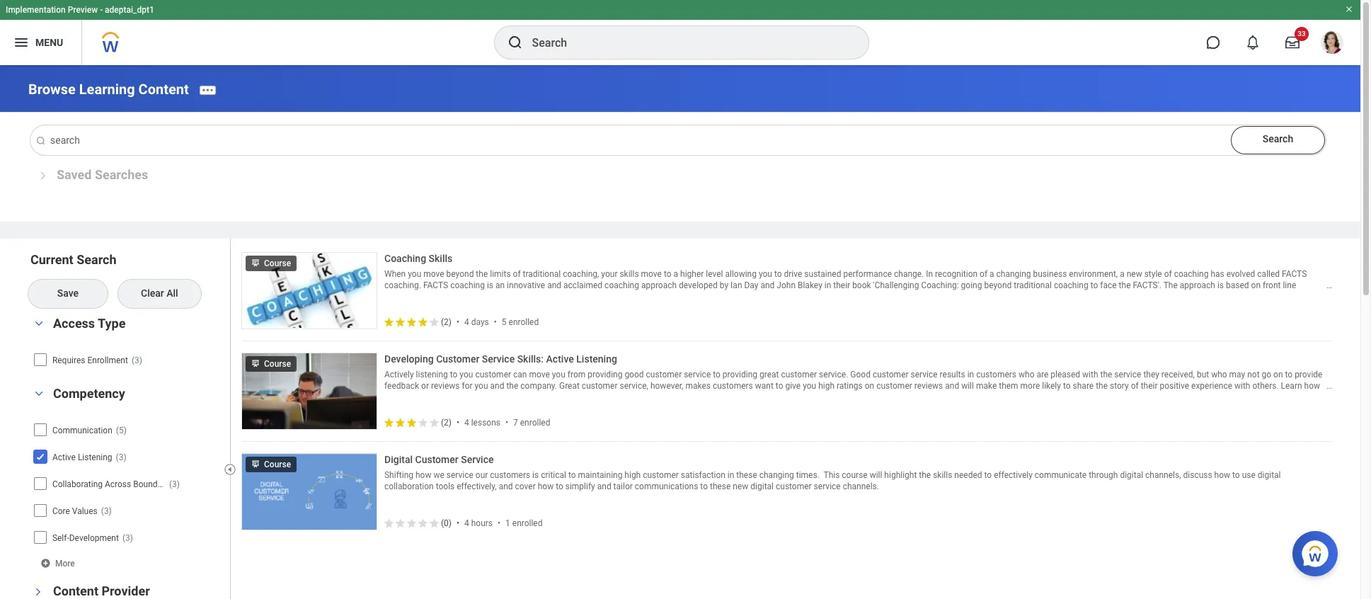 Task type: locate. For each thing, give the bounding box(es) containing it.
0 horizontal spatial facts
[[423, 281, 448, 291]]

filter search field
[[28, 251, 232, 599]]

from
[[568, 370, 586, 380]]

0 horizontal spatial active
[[52, 452, 76, 462]]

new inside when you move beyond the limits of traditional coaching, your skills move to a higher level allowing you to drive sustained performance change. in recognition of a changing business environment, a new style of coaching has evolved called facts coaching. facts coaching is an innovative and acclaimed coaching approach developed by ian day and john blakey in their book 'challenging coaching: going beyond traditional coaching to face the facts'. the approach is based on front line experience of coaching at board and management level and handily, the essence of years of coaching experience has been distilled into five cornerstones: feedback, accountability, courageous goals, tension and system thinking. this coaching skills course explores the individual concepts of the facts approach in more detail.
[[1127, 269, 1143, 279]]

facts
[[1282, 269, 1307, 279], [423, 281, 448, 291], [560, 303, 584, 313]]

you up for
[[460, 370, 473, 380]]

0 vertical spatial provide
[[1295, 370, 1323, 380]]

level
[[706, 269, 723, 279], [576, 292, 593, 302]]

service. down makes
[[685, 393, 714, 403]]

0 horizontal spatial new
[[733, 482, 749, 492]]

developing customer service skills: active listening
[[384, 353, 617, 364]]

providing right 'from' on the bottom left
[[588, 370, 623, 380]]

search results region
[[241, 250, 1333, 530]]

approach up system
[[1180, 281, 1216, 291]]

approach up the essence
[[641, 281, 677, 291]]

2 4 from the top
[[464, 418, 469, 427]]

Search Workday  search field
[[532, 27, 839, 58]]

of up innovative
[[513, 269, 521, 279]]

days
[[471, 317, 489, 327]]

coaching down line
[[1268, 292, 1303, 302]]

2 chevron down image from the top
[[30, 389, 47, 399]]

1 4 from the top
[[464, 317, 469, 327]]

goals,
[[1110, 292, 1133, 302]]

1 vertical spatial their
[[1141, 381, 1158, 391]]

on inside when you move beyond the limits of traditional coaching, your skills move to a higher level allowing you to drive sustained performance change. in recognition of a changing business environment, a new style of coaching has evolved called facts coaching. facts coaching is an innovative and acclaimed coaching approach developed by ian day and john blakey in their book 'challenging coaching: going beyond traditional coaching to face the facts'. the approach is based on front line experience of coaching at board and management level and handily, the essence of years of coaching experience has been distilled into five cornerstones: feedback, accountability, courageous goals, tension and system thinking. this coaching skills course explores the individual concepts of the facts approach in more detail.
[[1252, 281, 1261, 291]]

the down 'management' at the left
[[545, 303, 557, 313]]

satisfaction
[[681, 471, 726, 480]]

great up want
[[760, 370, 779, 380]]

2 horizontal spatial facts
[[1282, 269, 1307, 279]]

1 horizontal spatial is
[[533, 471, 539, 480]]

chevron down image
[[30, 319, 47, 328], [30, 389, 47, 399]]

2 vertical spatial course
[[264, 459, 291, 469]]

2 horizontal spatial active
[[546, 353, 574, 364]]

3 course from the top
[[264, 459, 291, 469]]

the down can
[[507, 381, 519, 391]]

their inside when you move beyond the limits of traditional coaching, your skills move to a higher level allowing you to drive sustained performance change. in recognition of a changing business environment, a new style of coaching has evolved called facts coaching. facts coaching is an innovative and acclaimed coaching approach developed by ian day and john blakey in their book 'challenging coaching: going beyond traditional coaching to face the facts'. the approach is based on front line experience of coaching at board and management level and handily, the essence of years of coaching experience has been distilled into five cornerstones: feedback, accountability, courageous goals, tension and system thinking. this coaching skills course explores the individual concepts of the facts approach in more detail.
[[834, 281, 851, 291]]

0 horizontal spatial move
[[424, 269, 444, 279]]

with down 'may'
[[1235, 381, 1251, 391]]

detail.
[[655, 303, 678, 313]]

4 left lessons at the left of the page
[[464, 418, 469, 427]]

0 horizontal spatial traditional
[[523, 269, 561, 279]]

1 horizontal spatial will
[[962, 381, 974, 391]]

active inside competency 'tree'
[[52, 452, 76, 462]]

0 vertical spatial your
[[601, 269, 618, 279]]

explores
[[412, 303, 444, 313]]

facts up line
[[1282, 269, 1307, 279]]

service,
[[620, 381, 649, 391]]

high
[[819, 381, 835, 391], [625, 471, 641, 480]]

collaborating across boundaries
[[52, 479, 176, 489]]

the left story
[[1096, 381, 1108, 391]]

1 chevron down image from the top
[[30, 319, 47, 328]]

this
[[1250, 292, 1266, 302], [824, 471, 840, 480]]

high inside shifting how we service our customers is critical to maintaining high customer satisfaction in these changing times.  this course will highlight the skills needed to effectively communicate through digital channels, discuss how to use digital collaboration tools effectively, and cover how to simplify and tailor communications to these new digital customer service channels.
[[625, 471, 641, 480]]

enrolled for digital customer service
[[512, 518, 543, 528]]

this inside shifting how we service our customers is critical to maintaining high customer satisfaction in these changing times.  this course will highlight the skills needed to effectively communicate through digital channels, discuss how to use digital collaboration tools effectively, and cover how to simplify and tailor communications to these new digital customer service channels.
[[824, 471, 840, 480]]

service. up ratings
[[819, 370, 849, 380]]

listening inside actively listening to you customer can move you from providing good customer service to providing great customer service. good customer service results in customers who are pleased with the service they received, but who may not go on to provide feedback or reviews for you and the company. great customer service, however, makes customers want to give you high ratings on customer reviews and will make them more likely to share the story of their positive experience with others. learn how to use active listening to connect with your customer and provide great customer service.
[[426, 393, 460, 403]]

digital
[[384, 454, 413, 465]]

enrolled right 7
[[520, 418, 551, 427]]

-
[[100, 5, 103, 15]]

1 vertical spatial search
[[77, 252, 116, 267]]

coaching up system
[[1174, 269, 1209, 279]]

and down acclaimed
[[595, 292, 609, 302]]

0 vertical spatial new
[[1127, 269, 1143, 279]]

(3) for self-development
[[122, 533, 133, 543]]

0 horizontal spatial is
[[487, 281, 494, 291]]

these down satisfaction
[[710, 482, 731, 492]]

skills
[[429, 253, 453, 264]]

all
[[167, 287, 178, 299]]

service for developing
[[482, 353, 515, 364]]

course for digital customer service
[[264, 459, 291, 469]]

(2)
[[441, 317, 452, 327], [441, 418, 452, 427]]

search image
[[507, 34, 524, 51]]

coaching up handily,
[[605, 281, 639, 291]]

providing
[[588, 370, 623, 380], [723, 370, 758, 380]]

ian
[[731, 281, 742, 291]]

1 horizontal spatial high
[[819, 381, 835, 391]]

0 vertical spatial customers
[[977, 370, 1017, 380]]

0 horizontal spatial will
[[870, 471, 883, 480]]

a left higher at the top of the page
[[674, 269, 678, 279]]

course
[[264, 258, 291, 268], [264, 359, 291, 369], [264, 459, 291, 469]]

0 vertical spatial these
[[737, 471, 757, 480]]

effectively,
[[457, 482, 497, 492]]

competency tree
[[32, 418, 218, 549]]

1 horizontal spatial listening
[[426, 393, 460, 403]]

content
[[138, 81, 189, 98], [53, 583, 98, 598]]

0 vertical spatial will
[[962, 381, 974, 391]]

0 vertical spatial course
[[264, 258, 291, 268]]

facts up explores
[[423, 281, 448, 291]]

shifting how we service our customers is critical to maintaining high customer satisfaction in these changing times.  this course will highlight the skills needed to effectively communicate through digital channels, discuss how to use digital collaboration tools effectively, and cover how to simplify and tailor communications to these new digital customer service channels.
[[384, 471, 1281, 492]]

a up 'feedback,'
[[990, 269, 995, 279]]

high inside actively listening to you customer can move you from providing good customer service to providing great customer service. good customer service results in customers who are pleased with the service they received, but who may not go on to provide feedback or reviews for you and the company. great customer service, however, makes customers want to give you high ratings on customer reviews and will make them more likely to share the story of their positive experience with others. learn how to use active listening to connect with your customer and provide great customer service.
[[819, 381, 835, 391]]

in inside shifting how we service our customers is critical to maintaining high customer satisfaction in these changing times.  this course will highlight the skills needed to effectively communicate through digital channels, discuss how to use digital collaboration tools effectively, and cover how to simplify and tailor communications to these new digital customer service channels.
[[728, 471, 735, 480]]

when
[[384, 269, 406, 279]]

(3) for requires enrollment
[[132, 355, 142, 365]]

the
[[1164, 281, 1178, 291]]

course image for digital customer service
[[242, 451, 264, 469]]

2 vertical spatial course element
[[242, 451, 264, 471]]

of down 'developed'
[[689, 292, 697, 302]]

1 horizontal spatial customers
[[713, 381, 753, 391]]

7 enrolled
[[513, 418, 551, 427]]

1 horizontal spatial use
[[1242, 471, 1256, 480]]

0 horizontal spatial providing
[[588, 370, 623, 380]]

search inside button
[[1263, 133, 1294, 144]]

1 vertical spatial content
[[53, 583, 98, 598]]

in inside actively listening to you customer can move you from providing good customer service to providing great customer service. good customer service results in customers who are pleased with the service they received, but who may not go on to provide feedback or reviews for you and the company. great customer service, however, makes customers want to give you high ratings on customer reviews and will make them more likely to share the story of their positive experience with others. learn how to use active listening to connect with your customer and provide great customer service.
[[968, 370, 974, 380]]

1 horizontal spatial move
[[529, 370, 550, 380]]

with
[[1083, 370, 1099, 380], [1235, 381, 1251, 391], [504, 393, 520, 403]]

developed
[[679, 281, 718, 291]]

2 horizontal spatial is
[[1218, 281, 1224, 291]]

your down company.
[[522, 393, 539, 403]]

(2) left 4 lessons
[[441, 418, 452, 427]]

coaching,
[[563, 269, 599, 279]]

1 horizontal spatial beyond
[[985, 281, 1012, 291]]

in down handily,
[[624, 303, 631, 313]]

coaching
[[1174, 269, 1209, 279], [450, 281, 485, 291], [605, 281, 639, 291], [1054, 281, 1089, 291], [438, 292, 472, 302], [732, 292, 766, 302], [1268, 292, 1303, 302]]

beyond down skills at the top
[[446, 269, 474, 279]]

experience down john
[[768, 292, 809, 302]]

1 course from the top
[[264, 258, 291, 268]]

0 vertical spatial service
[[482, 353, 515, 364]]

1 horizontal spatial great
[[760, 370, 779, 380]]

clear all
[[141, 287, 178, 299]]

will inside actively listening to you customer can move you from providing good customer service to providing great customer service. good customer service results in customers who are pleased with the service they received, but who may not go on to provide feedback or reviews for you and the company. great customer service, however, makes customers want to give you high ratings on customer reviews and will make them more likely to share the story of their positive experience with others. learn how to use active listening to connect with your customer and provide great customer service.
[[962, 381, 974, 391]]

chevron down image left access
[[30, 319, 47, 328]]

1 a from the left
[[674, 269, 678, 279]]

1 horizontal spatial has
[[1211, 269, 1225, 279]]

customer up however,
[[646, 370, 682, 380]]

on left "front"
[[1252, 281, 1261, 291]]

(3) for active listening
[[116, 452, 126, 462]]

1 vertical spatial great
[[625, 393, 644, 403]]

how left we
[[416, 471, 432, 480]]

1 course element from the top
[[242, 250, 264, 269]]

1 vertical spatial your
[[522, 393, 539, 403]]

use right "discuss"
[[1242, 471, 1256, 480]]

0 horizontal spatial your
[[522, 393, 539, 403]]

thinking.
[[1214, 292, 1248, 302]]

chevron down image inside access type group
[[30, 319, 47, 328]]

course inside when you move beyond the limits of traditional coaching, your skills move to a higher level allowing you to drive sustained performance change. in recognition of a changing business environment, a new style of coaching has evolved called facts coaching. facts coaching is an innovative and acclaimed coaching approach developed by ian day and john blakey in their book 'challenging coaching: going beyond traditional coaching to face the facts'. the approach is based on front line experience of coaching at board and management level and handily, the essence of years of coaching experience has been distilled into five cornerstones: feedback, accountability, courageous goals, tension and system thinking. this coaching skills course explores the individual concepts of the facts approach in more detail.
[[384, 303, 410, 313]]

1 vertical spatial customer
[[415, 454, 459, 465]]

skills inside shifting how we service our customers is critical to maintaining high customer satisfaction in these changing times.  this course will highlight the skills needed to effectively communicate through digital channels, discuss how to use digital collaboration tools effectively, and cover how to simplify and tailor communications to these new digital customer service channels.
[[933, 471, 953, 480]]

2 vertical spatial listening
[[78, 452, 112, 462]]

course for coaching skills
[[264, 258, 291, 268]]

type
[[98, 316, 126, 331]]

facts down acclaimed
[[560, 303, 584, 313]]

course element for developing customer service skills: active listening
[[242, 350, 264, 370]]

in right results
[[968, 370, 974, 380]]

1 horizontal spatial providing
[[723, 370, 758, 380]]

1 vertical spatial more
[[1021, 381, 1040, 391]]

acclaimed
[[564, 281, 603, 291]]

five
[[896, 292, 909, 302]]

1 course image from the top
[[242, 250, 264, 267]]

3 4 from the top
[[464, 518, 469, 528]]

actively listening to you customer can move you from providing good customer service to providing great customer service. good customer service results in customers who are pleased with the service they received, but who may not go on to provide feedback or reviews for you and the company. great customer service, however, makes customers want to give you high ratings on customer reviews and will make them more likely to share the story of their positive experience with others. learn how to use active listening to connect with your customer and provide great customer service.
[[384, 370, 1330, 403]]

1 horizontal spatial changing
[[997, 269, 1031, 279]]

provide down service,
[[595, 393, 623, 403]]

your inside when you move beyond the limits of traditional coaching, your skills move to a higher level allowing you to drive sustained performance change. in recognition of a changing business environment, a new style of coaching has evolved called facts coaching. facts coaching is an innovative and acclaimed coaching approach developed by ian day and john blakey in their book 'challenging coaching: going beyond traditional coaching to face the facts'. the approach is based on front line experience of coaching at board and management level and handily, the essence of years of coaching experience has been distilled into five cornerstones: feedback, accountability, courageous goals, tension and system thinking. this coaching skills course explores the individual concepts of the facts approach in more detail.
[[601, 269, 618, 279]]

(3) inside access type group
[[132, 355, 142, 365]]

0 horizontal spatial course
[[384, 303, 410, 313]]

implementation preview -   adeptai_dpt1
[[6, 5, 154, 15]]

0 vertical spatial has
[[1211, 269, 1225, 279]]

1 vertical spatial has
[[811, 292, 825, 302]]

has down blakey
[[811, 292, 825, 302]]

their up been
[[834, 281, 851, 291]]

with down can
[[504, 393, 520, 403]]

how
[[1305, 381, 1321, 391], [416, 471, 432, 480], [1215, 471, 1231, 480], [538, 482, 554, 492]]

0 vertical spatial (2)
[[441, 317, 452, 327]]

reviews down results
[[915, 381, 943, 391]]

chevron down image inside competency group
[[30, 389, 47, 399]]

1 horizontal spatial skills
[[933, 471, 953, 480]]

0 vertical spatial their
[[834, 281, 851, 291]]

1 vertical spatial this
[[824, 471, 840, 480]]

0 vertical spatial high
[[819, 381, 835, 391]]

customers left want
[[713, 381, 753, 391]]

experience down coaching.
[[384, 292, 426, 302]]

service up our
[[461, 454, 494, 465]]

share
[[1073, 381, 1094, 391]]

0 horizontal spatial service.
[[685, 393, 714, 403]]

beyond up 'feedback,'
[[985, 281, 1012, 291]]

a up goals,
[[1120, 269, 1125, 279]]

0 vertical spatial content
[[138, 81, 189, 98]]

2 horizontal spatial customers
[[977, 370, 1017, 380]]

with up share
[[1083, 370, 1099, 380]]

coaching skills
[[384, 253, 453, 264]]

of
[[513, 269, 521, 279], [980, 269, 988, 279], [1165, 269, 1172, 279], [428, 292, 435, 302], [689, 292, 697, 302], [722, 292, 729, 302], [536, 303, 543, 313], [1131, 381, 1139, 391]]

customers
[[977, 370, 1017, 380], [713, 381, 753, 391], [490, 471, 530, 480]]

2 vertical spatial customers
[[490, 471, 530, 480]]

customer down 'from' on the bottom left
[[582, 381, 618, 391]]

book
[[853, 281, 871, 291]]

changing
[[997, 269, 1031, 279], [760, 471, 794, 480]]

33 button
[[1277, 27, 1309, 58]]

chevron down image for competency
[[30, 389, 47, 399]]

chevron down image
[[33, 583, 43, 599]]

move up the essence
[[641, 269, 662, 279]]

1 vertical spatial on
[[1274, 370, 1283, 380]]

content provider button
[[53, 583, 150, 598]]

great
[[760, 370, 779, 380], [625, 393, 644, 403]]

and down the the
[[1167, 292, 1181, 302]]

browse learning content
[[28, 81, 189, 98]]

2 course from the top
[[264, 359, 291, 369]]

2 who from the left
[[1212, 370, 1228, 380]]

0 vertical spatial course element
[[242, 250, 264, 269]]

of up the the
[[1165, 269, 1172, 279]]

move inside actively listening to you customer can move you from providing good customer service to providing great customer service. good customer service results in customers who are pleased with the service they received, but who may not go on to provide feedback or reviews for you and the company. great customer service, however, makes customers want to give you high ratings on customer reviews and will make them more likely to share the story of their positive experience with others. learn how to use active listening to connect with your customer and provide great customer service.
[[529, 370, 550, 380]]

1 (2) from the top
[[441, 317, 452, 327]]

for
[[462, 381, 473, 391]]

the right handily,
[[642, 292, 654, 302]]

you right allowing
[[759, 269, 772, 279]]

1 vertical spatial (2)
[[441, 418, 452, 427]]

0 horizontal spatial this
[[824, 471, 840, 480]]

you right give
[[803, 381, 817, 391]]

4
[[464, 317, 469, 327], [464, 418, 469, 427], [464, 518, 469, 528]]

on down good
[[865, 381, 875, 391]]

1 vertical spatial new
[[733, 482, 749, 492]]

listening down communication
[[78, 452, 112, 462]]

is left an
[[487, 281, 494, 291]]

approach down handily,
[[587, 303, 622, 313]]

high left ratings
[[819, 381, 835, 391]]

these
[[737, 471, 757, 480], [710, 482, 731, 492]]

access
[[53, 316, 95, 331]]

the right highlight
[[919, 471, 931, 480]]

enrolled for coaching skills
[[509, 317, 539, 327]]

0 horizontal spatial approach
[[587, 303, 622, 313]]

0 vertical spatial beyond
[[446, 269, 474, 279]]

others.
[[1253, 381, 1279, 391]]

2 horizontal spatial a
[[1120, 269, 1125, 279]]

2 course element from the top
[[242, 350, 264, 370]]

3 course element from the top
[[242, 451, 264, 471]]

experience inside actively listening to you customer can move you from providing good customer service to providing great customer service. good customer service results in customers who are pleased with the service they received, but who may not go on to provide feedback or reviews for you and the company. great customer service, however, makes customers want to give you high ratings on customer reviews and will make them more likely to share the story of their positive experience with others. learn how to use active listening to connect with your customer and provide great customer service.
[[1192, 381, 1233, 391]]

customers up cover
[[490, 471, 530, 480]]

going
[[961, 281, 982, 291]]

0 horizontal spatial customers
[[490, 471, 530, 480]]

1 vertical spatial enrolled
[[520, 418, 551, 427]]

course image
[[242, 250, 264, 267], [242, 451, 264, 469]]

reviews down listening
[[431, 381, 460, 391]]

high up tailor
[[625, 471, 641, 480]]

customer for digital
[[415, 454, 459, 465]]

to
[[664, 269, 672, 279], [775, 269, 782, 279], [1091, 281, 1098, 291], [450, 370, 458, 380], [713, 370, 721, 380], [1286, 370, 1293, 380], [776, 381, 783, 391], [1063, 381, 1071, 391], [1323, 381, 1330, 391], [462, 393, 470, 403], [569, 471, 576, 480], [985, 471, 992, 480], [1233, 471, 1240, 480], [556, 482, 563, 492], [701, 482, 708, 492]]

1 horizontal spatial content
[[138, 81, 189, 98]]

search inside filter search field
[[77, 252, 116, 267]]

2 horizontal spatial skills
[[1305, 292, 1324, 302]]

1 horizontal spatial active
[[400, 393, 424, 403]]

will left "make"
[[962, 381, 974, 391]]

will inside shifting how we service our customers is critical to maintaining high customer satisfaction in these changing times.  this course will highlight the skills needed to effectively communicate through digital channels, discuss how to use digital collaboration tools effectively, and cover how to simplify and tailor communications to these new digital customer service channels.
[[870, 471, 883, 480]]

course down coaching.
[[384, 303, 410, 313]]

2 vertical spatial enrolled
[[512, 518, 543, 528]]

notifications large image
[[1246, 35, 1260, 50]]

the inside shifting how we service our customers is critical to maintaining high customer satisfaction in these changing times.  this course will highlight the skills needed to effectively communicate through digital channels, discuss how to use digital collaboration tools effectively, and cover how to simplify and tailor communications to these new digital customer service channels.
[[919, 471, 931, 480]]

1 vertical spatial chevron down image
[[30, 389, 47, 399]]

service up story
[[1115, 370, 1142, 380]]

1 vertical spatial skills
[[1305, 292, 1324, 302]]

more inside actively listening to you customer can move you from providing good customer service to providing great customer service. good customer service results in customers who are pleased with the service they received, but who may not go on to provide feedback or reviews for you and the company. great customer service, however, makes customers want to give you high ratings on customer reviews and will make them more likely to share the story of their positive experience with others. learn how to use active listening to connect with your customer and provide great customer service.
[[1021, 381, 1040, 391]]

browse
[[28, 81, 76, 98]]

has left evolved on the top of page
[[1211, 269, 1225, 279]]

1 vertical spatial with
[[1235, 381, 1251, 391]]

this left highlight
[[824, 471, 840, 480]]

1 vertical spatial use
[[1242, 471, 1256, 480]]

content inside filter search field
[[53, 583, 98, 598]]

content down more
[[53, 583, 98, 598]]

listening down or
[[426, 393, 460, 403]]

move
[[424, 269, 444, 279], [641, 269, 662, 279], [529, 370, 550, 380]]

0 horizontal spatial their
[[834, 281, 851, 291]]

1 horizontal spatial your
[[601, 269, 618, 279]]

content right learning
[[138, 81, 189, 98]]

1 who from the left
[[1019, 370, 1035, 380]]

maintaining
[[578, 471, 623, 480]]

skills:
[[517, 353, 544, 364]]

4 hours
[[464, 518, 493, 528]]

traditional up accountability, on the right of page
[[1014, 281, 1052, 291]]

customer down the developing customer service skills: active listening at bottom
[[475, 370, 511, 380]]

customer up for
[[436, 353, 480, 364]]

collaborating
[[52, 479, 103, 489]]

of right story
[[1131, 381, 1139, 391]]

through
[[1089, 471, 1118, 480]]

an
[[496, 281, 505, 291]]

(2) down explores
[[441, 317, 452, 327]]

0 vertical spatial course
[[384, 303, 410, 313]]

feedback,
[[965, 292, 1003, 302]]

0 horizontal spatial with
[[504, 393, 520, 403]]

developing customer service skills: active listening image
[[242, 353, 377, 429]]

1 horizontal spatial new
[[1127, 269, 1143, 279]]

active inside actively listening to you customer can move you from providing good customer service to providing great customer service. good customer service results in customers who are pleased with the service they received, but who may not go on to provide feedback or reviews for you and the company. great customer service, however, makes customers want to give you high ratings on customer reviews and will make them more likely to share the story of their positive experience with others. learn how to use active listening to connect with your customer and provide great customer service.
[[400, 393, 424, 403]]

1 vertical spatial active
[[400, 393, 424, 403]]

0 horizontal spatial search
[[77, 252, 116, 267]]

how right learn
[[1305, 381, 1321, 391]]

the up goals,
[[1119, 281, 1131, 291]]

2 course image from the top
[[242, 451, 264, 469]]

service
[[482, 353, 515, 364], [461, 454, 494, 465]]

1 vertical spatial high
[[625, 471, 641, 480]]

more
[[633, 303, 653, 313], [1021, 381, 1040, 391]]

the left limits
[[476, 269, 488, 279]]

2 (2) from the top
[[441, 418, 452, 427]]

great
[[559, 381, 580, 391]]

clear
[[141, 287, 164, 299]]

more down handily,
[[633, 303, 653, 313]]

they
[[1144, 370, 1160, 380]]

self-development
[[52, 533, 119, 543]]

providing up want
[[723, 370, 758, 380]]

courageous
[[1062, 292, 1108, 302]]

1 horizontal spatial who
[[1212, 370, 1228, 380]]

chevron down image for access type
[[30, 319, 47, 328]]

but
[[1197, 370, 1210, 380]]

0 vertical spatial search
[[1263, 133, 1294, 144]]

(3)
[[132, 355, 142, 365], [116, 452, 126, 462], [169, 479, 180, 489], [101, 506, 112, 516], [122, 533, 133, 543]]

(3) down (5) at the left bottom of page
[[116, 452, 126, 462]]

tools
[[436, 482, 455, 492]]

0 vertical spatial listening
[[577, 353, 617, 364]]

active up 'from' on the bottom left
[[546, 353, 574, 364]]

coaching up at
[[450, 281, 485, 291]]

justify image
[[13, 34, 30, 51]]

boundaries
[[133, 479, 176, 489]]

provide up learn
[[1295, 370, 1323, 380]]

0 vertical spatial traditional
[[523, 269, 561, 279]]

0 vertical spatial active
[[546, 353, 574, 364]]

course element
[[242, 250, 264, 269], [242, 350, 264, 370], [242, 451, 264, 471]]

move up company.
[[529, 370, 550, 380]]

2 vertical spatial 4
[[464, 518, 469, 528]]

2 vertical spatial active
[[52, 452, 76, 462]]



Task type: describe. For each thing, give the bounding box(es) containing it.
requires enrollment
[[52, 355, 128, 365]]

(2) for customer
[[441, 418, 452, 427]]

listening
[[416, 370, 448, 380]]

learning
[[79, 81, 135, 98]]

give
[[786, 381, 801, 391]]

service up makes
[[684, 370, 711, 380]]

across
[[105, 479, 131, 489]]

1 vertical spatial traditional
[[1014, 281, 1052, 291]]

search image
[[35, 135, 46, 146]]

results
[[940, 370, 966, 380]]

enrolled for developing customer service skills: active listening
[[520, 418, 551, 427]]

1 vertical spatial service.
[[685, 393, 714, 403]]

service left results
[[911, 370, 938, 380]]

values
[[72, 506, 98, 516]]

you up great
[[552, 370, 566, 380]]

1 reviews from the left
[[431, 381, 460, 391]]

facts'.
[[1133, 281, 1162, 291]]

1 vertical spatial these
[[710, 482, 731, 492]]

2 horizontal spatial move
[[641, 269, 662, 279]]

of up going
[[980, 269, 988, 279]]

higher
[[680, 269, 704, 279]]

0 vertical spatial with
[[1083, 370, 1099, 380]]

are
[[1037, 370, 1049, 380]]

1 vertical spatial beyond
[[985, 281, 1012, 291]]

changing inside shifting how we service our customers is critical to maintaining high customer satisfaction in these changing times.  this course will highlight the skills needed to effectively communicate through digital channels, discuss how to use digital collaboration tools effectively, and cover how to simplify and tailor communications to these new digital customer service channels.
[[760, 471, 794, 480]]

story
[[1110, 381, 1129, 391]]

at
[[474, 292, 482, 302]]

make
[[976, 381, 997, 391]]

good
[[625, 370, 644, 380]]

based
[[1226, 281, 1249, 291]]

4 days
[[464, 317, 489, 327]]

7
[[513, 418, 518, 427]]

self-
[[52, 533, 69, 543]]

highlight
[[885, 471, 917, 480]]

want
[[755, 381, 774, 391]]

Search search field
[[28, 125, 1326, 155]]

3 a from the left
[[1120, 269, 1125, 279]]

customer right ratings
[[877, 381, 913, 391]]

1 horizontal spatial approach
[[641, 281, 677, 291]]

5 enrolled
[[502, 317, 539, 327]]

(0)
[[441, 518, 452, 528]]

2 horizontal spatial listening
[[577, 353, 617, 364]]

2 horizontal spatial digital
[[1258, 471, 1281, 480]]

and right the 'day'
[[761, 281, 775, 291]]

concepts
[[499, 303, 533, 313]]

however,
[[651, 381, 684, 391]]

customers inside shifting how we service our customers is critical to maintaining high customer satisfaction in these changing times.  this course will highlight the skills needed to effectively communicate through digital channels, discuss how to use digital collaboration tools effectively, and cover how to simplify and tailor communications to these new digital customer service channels.
[[490, 471, 530, 480]]

innovative
[[507, 281, 545, 291]]

browse learning content main content
[[0, 65, 1372, 599]]

close environment banner image
[[1345, 5, 1354, 13]]

core values
[[52, 506, 98, 516]]

critical
[[541, 471, 566, 480]]

of down by
[[722, 292, 729, 302]]

access type group
[[28, 315, 223, 374]]

check small image
[[32, 448, 49, 465]]

customer down however,
[[647, 393, 682, 403]]

0 horizontal spatial digital
[[751, 482, 774, 492]]

of up explores
[[428, 292, 435, 302]]

menu banner
[[0, 0, 1361, 65]]

and up concepts
[[508, 292, 522, 302]]

1 horizontal spatial digital
[[1120, 471, 1144, 480]]

0 horizontal spatial great
[[625, 393, 644, 403]]

new inside shifting how we service our customers is critical to maintaining high customer satisfaction in these changing times.  this course will highlight the skills needed to effectively communicate through digital channels, discuss how to use digital collaboration tools effectively, and cover how to simplify and tailor communications to these new digital customer service channels.
[[733, 482, 749, 492]]

0 horizontal spatial has
[[811, 292, 825, 302]]

experience for developing customer service skills: active listening
[[1192, 381, 1233, 391]]

called
[[1258, 269, 1280, 279]]

0 vertical spatial facts
[[1282, 269, 1307, 279]]

course image for coaching skills
[[242, 250, 264, 267]]

developing
[[384, 353, 434, 364]]

how right "discuss"
[[1215, 471, 1231, 480]]

menu button
[[0, 20, 82, 65]]

changing inside when you move beyond the limits of traditional coaching, your skills move to a higher level allowing you to drive sustained performance change. in recognition of a changing business environment, a new style of coaching has evolved called facts coaching. facts coaching is an innovative and acclaimed coaching approach developed by ian day and john blakey in their book 'challenging coaching: going beyond traditional coaching to face the facts'. the approach is based on front line experience of coaching at board and management level and handily, the essence of years of coaching experience has been distilled into five cornerstones: feedback, accountability, courageous goals, tension and system thinking. this coaching skills course explores the individual concepts of the facts approach in more detail.
[[997, 269, 1031, 279]]

1 horizontal spatial these
[[737, 471, 757, 480]]

digital customer service image
[[242, 454, 377, 529]]

you up connect
[[475, 381, 488, 391]]

2 horizontal spatial on
[[1274, 370, 1283, 380]]

tailor
[[614, 482, 633, 492]]

your inside actively listening to you customer can move you from providing good customer service to providing great customer service. good customer service results in customers who are pleased with the service they received, but who may not go on to provide feedback or reviews for you and the company. great customer service, however, makes customers want to give you high ratings on customer reviews and will make them more likely to share the story of their positive experience with others. learn how to use active listening to connect with your customer and provide great customer service.
[[522, 393, 539, 403]]

(2) for skills
[[441, 317, 452, 327]]

business
[[1033, 269, 1067, 279]]

save button
[[28, 280, 108, 308]]

is inside shifting how we service our customers is critical to maintaining high customer satisfaction in these changing times.  this course will highlight the skills needed to effectively communicate through digital channels, discuss how to use digital collaboration tools effectively, and cover how to simplify and tailor communications to these new digital customer service channels.
[[533, 471, 539, 480]]

5
[[502, 317, 507, 327]]

customer right good
[[873, 370, 909, 380]]

of down 'management' at the left
[[536, 303, 543, 313]]

sustained
[[805, 269, 842, 279]]

save
[[57, 287, 79, 299]]

(3) for collaborating across boundaries
[[169, 479, 180, 489]]

and down results
[[945, 381, 960, 391]]

2 horizontal spatial approach
[[1180, 281, 1216, 291]]

course image
[[242, 350, 264, 368]]

learn
[[1281, 381, 1303, 391]]

go
[[1262, 370, 1272, 380]]

front
[[1263, 281, 1281, 291]]

1 horizontal spatial experience
[[768, 292, 809, 302]]

you up coaching.
[[408, 269, 421, 279]]

enrollment
[[87, 355, 128, 365]]

experience for coaching skills
[[384, 292, 426, 302]]

service up tools
[[447, 471, 474, 480]]

individual
[[461, 303, 497, 313]]

how inside actively listening to you customer can move you from providing good customer service to providing great customer service. good customer service results in customers who are pleased with the service they received, but who may not go on to provide feedback or reviews for you and the company. great customer service, however, makes customers want to give you high ratings on customer reviews and will make them more likely to share the story of their positive experience with others. learn how to use active listening to connect with your customer and provide great customer service.
[[1305, 381, 1321, 391]]

0 horizontal spatial level
[[576, 292, 593, 302]]

change.
[[894, 269, 924, 279]]

access type button
[[53, 316, 126, 331]]

competency group
[[28, 385, 223, 572]]

coaching up courageous
[[1054, 281, 1089, 291]]

and up connect
[[490, 381, 504, 391]]

course for developing customer service skills: active listening
[[264, 359, 291, 369]]

and up 'management' at the left
[[547, 281, 562, 291]]

use inside shifting how we service our customers is critical to maintaining high customer satisfaction in these changing times.  this course will highlight the skills needed to effectively communicate through digital channels, discuss how to use digital collaboration tools effectively, and cover how to simplify and tailor communications to these new digital customer service channels.
[[1242, 471, 1256, 480]]

2 a from the left
[[990, 269, 995, 279]]

service left channels. at the right of the page
[[814, 482, 841, 492]]

2 vertical spatial with
[[504, 393, 520, 403]]

content provider
[[53, 583, 150, 598]]

our
[[476, 471, 488, 480]]

listening inside competency 'tree'
[[78, 452, 112, 462]]

cornerstones:
[[911, 292, 963, 302]]

ratings
[[837, 381, 863, 391]]

customer left channels. at the right of the page
[[776, 482, 812, 492]]

service for digital
[[461, 454, 494, 465]]

in down sustained
[[825, 281, 832, 291]]

communication
[[52, 425, 112, 435]]

(3) for core values
[[101, 506, 112, 516]]

use inside actively listening to you customer can move you from providing good customer service to providing great customer service. good customer service results in customers who are pleased with the service they received, but who may not go on to provide feedback or reviews for you and the company. great customer service, however, makes customers want to give you high ratings on customer reviews and will make them more likely to share the story of their positive experience with others. learn how to use active listening to connect with your customer and provide great customer service.
[[384, 393, 398, 403]]

4 for digital
[[464, 518, 469, 528]]

allowing
[[725, 269, 757, 279]]

their inside actively listening to you customer can move you from providing good customer service to providing great customer service. good customer service results in customers who are pleased with the service they received, but who may not go on to provide feedback or reviews for you and the company. great customer service, however, makes customers want to give you high ratings on customer reviews and will make them more likely to share the story of their positive experience with others. learn how to use active listening to connect with your customer and provide great customer service.
[[1141, 381, 1158, 391]]

collaboration
[[384, 482, 434, 492]]

course inside shifting how we service our customers is critical to maintaining high customer satisfaction in these changing times.  this course will highlight the skills needed to effectively communicate through digital channels, discuss how to use digital collaboration tools effectively, and cover how to simplify and tailor communications to these new digital customer service channels.
[[842, 471, 868, 480]]

good
[[851, 370, 871, 380]]

course element for digital customer service
[[242, 451, 264, 471]]

we
[[434, 471, 445, 480]]

implementation
[[6, 5, 66, 15]]

(5)
[[116, 425, 127, 435]]

current search
[[30, 252, 116, 267]]

drive
[[784, 269, 803, 279]]

coaching skills image
[[242, 253, 377, 328]]

competency
[[53, 386, 125, 401]]

1 horizontal spatial provide
[[1295, 370, 1323, 380]]

distilled
[[848, 292, 877, 302]]

1 vertical spatial customers
[[713, 381, 753, 391]]

coaching left at
[[438, 292, 472, 302]]

when you move beyond the limits of traditional coaching, your skills move to a higher level allowing you to drive sustained performance change. in recognition of a changing business environment, a new style of coaching has evolved called facts coaching. facts coaching is an innovative and acclaimed coaching approach developed by ian day and john blakey in their book 'challenging coaching: going beyond traditional coaching to face the facts'. the approach is based on front line experience of coaching at board and management level and handily, the essence of years of coaching experience has been distilled into five cornerstones: feedback, accountability, courageous goals, tension and system thinking. this coaching skills course explores the individual concepts of the facts approach in more detail.
[[384, 269, 1324, 313]]

how down critical
[[538, 482, 554, 492]]

4 for coaching
[[464, 317, 469, 327]]

tension
[[1135, 292, 1165, 302]]

0 vertical spatial level
[[706, 269, 723, 279]]

Browse Learning Content text field
[[30, 125, 1326, 155]]

0 horizontal spatial provide
[[595, 393, 623, 403]]

pleased
[[1051, 370, 1081, 380]]

actively
[[384, 370, 414, 380]]

likely
[[1042, 381, 1061, 391]]

communicate
[[1035, 471, 1087, 480]]

the right explores
[[446, 303, 458, 313]]

profile logan mcneil image
[[1321, 31, 1344, 57]]

1
[[506, 518, 510, 528]]

more inside when you move beyond the limits of traditional coaching, your skills move to a higher level allowing you to drive sustained performance change. in recognition of a changing business environment, a new style of coaching has evolved called facts coaching. facts coaching is an innovative and acclaimed coaching approach developed by ian day and john blakey in their book 'challenging coaching: going beyond traditional coaching to face the facts'. the approach is based on front line experience of coaching at board and management level and handily, the essence of years of coaching experience has been distilled into five cornerstones: feedback, accountability, courageous goals, tension and system thinking. this coaching skills course explores the individual concepts of the facts approach in more detail.
[[633, 303, 653, 313]]

1 enrolled
[[506, 518, 543, 528]]

not
[[1248, 370, 1260, 380]]

and down maintaining
[[597, 482, 612, 492]]

face
[[1101, 281, 1117, 291]]

2 providing from the left
[[723, 370, 758, 380]]

0 vertical spatial great
[[760, 370, 779, 380]]

cover
[[515, 482, 536, 492]]

1 vertical spatial facts
[[423, 281, 448, 291]]

coaching down the 'day'
[[732, 292, 766, 302]]

course element for coaching skills
[[242, 250, 264, 269]]

1 horizontal spatial facts
[[560, 303, 584, 313]]

more button
[[40, 557, 76, 569]]

and left cover
[[499, 482, 513, 492]]

customer up communications
[[643, 471, 679, 480]]

0 horizontal spatial skills
[[620, 269, 639, 279]]

the up story
[[1101, 370, 1113, 380]]

this inside when you move beyond the limits of traditional coaching, your skills move to a higher level allowing you to drive sustained performance change. in recognition of a changing business environment, a new style of coaching has evolved called facts coaching. facts coaching is an innovative and acclaimed coaching approach developed by ian day and john blakey in their book 'challenging coaching: going beyond traditional coaching to face the facts'. the approach is based on front line experience of coaching at board and management level and handily, the essence of years of coaching experience has been distilled into five cornerstones: feedback, accountability, courageous goals, tension and system thinking. this coaching skills course explores the individual concepts of the facts approach in more detail.
[[1250, 292, 1266, 302]]

style
[[1145, 269, 1162, 279]]

line
[[1283, 281, 1297, 291]]

'challenging
[[873, 281, 919, 291]]

1 providing from the left
[[588, 370, 623, 380]]

and down great
[[579, 393, 593, 403]]

or
[[421, 381, 429, 391]]

browse learning content element
[[28, 81, 189, 98]]

inbox large image
[[1286, 35, 1300, 50]]

customer up give
[[781, 370, 817, 380]]

coaching
[[384, 253, 426, 264]]

channels.
[[843, 482, 879, 492]]

customer down great
[[541, 393, 577, 403]]

1 horizontal spatial service.
[[819, 370, 849, 380]]

performance
[[844, 269, 892, 279]]

of inside actively listening to you customer can move you from providing good customer service to providing great customer service. good customer service results in customers who are pleased with the service they received, but who may not go on to provide feedback or reviews for you and the company. great customer service, however, makes customers want to give you high ratings on customer reviews and will make them more likely to share the story of their positive experience with others. learn how to use active listening to connect with your customer and provide great customer service.
[[1131, 381, 1139, 391]]

customer for developing
[[436, 353, 480, 364]]

4 for developing
[[464, 418, 469, 427]]

2 vertical spatial on
[[865, 381, 875, 391]]

2 reviews from the left
[[915, 381, 943, 391]]



Task type: vqa. For each thing, say whether or not it's contained in the screenshot.
Edit associated with Skills
no



